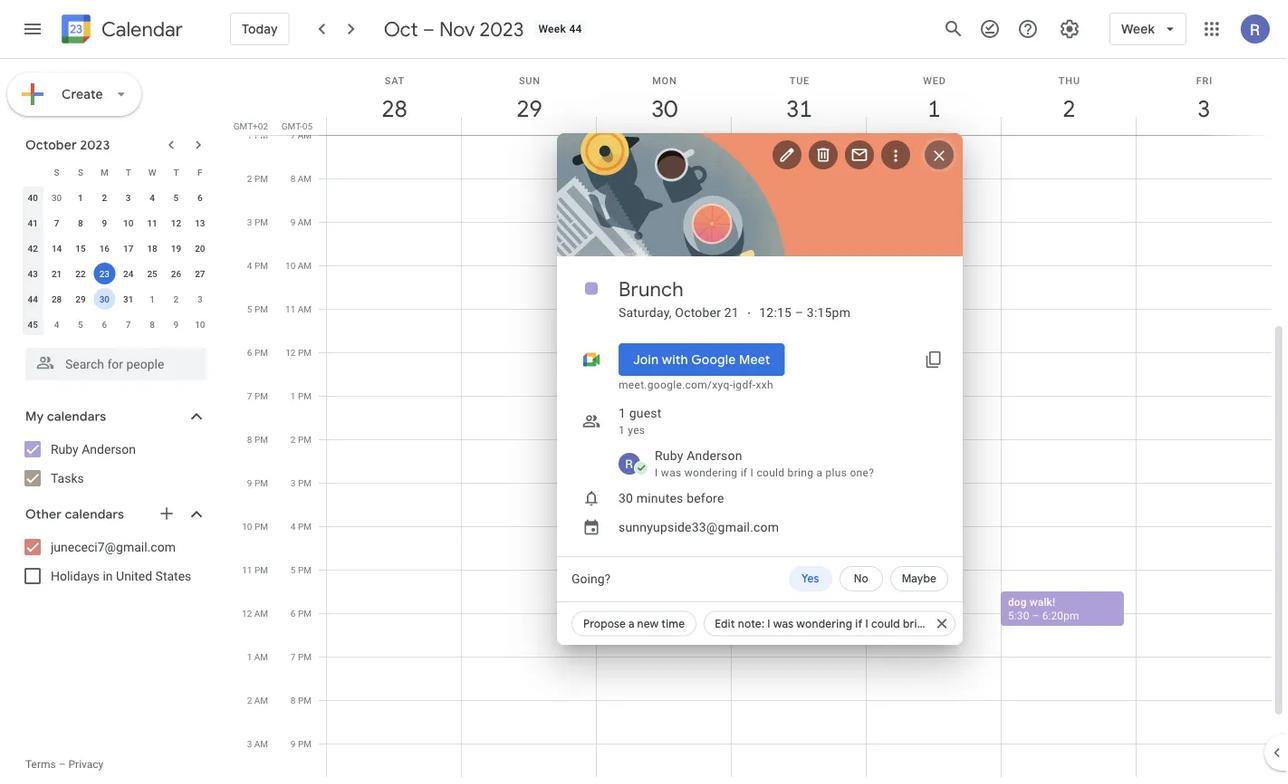 Task type: describe. For each thing, give the bounding box(es) containing it.
10 for 10 am
[[286, 260, 296, 271]]

was for note:
[[774, 617, 794, 631]]

1 link
[[914, 88, 956, 130]]

– inside 'brunch saturday, october 21 ⋅ 12:15 – 3:15pm'
[[796, 305, 804, 320]]

30 inside mon 30
[[651, 94, 677, 124]]

other
[[25, 507, 62, 523]]

am for 3 am
[[254, 739, 268, 750]]

propose
[[584, 617, 626, 631]]

bring for note:
[[904, 617, 931, 631]]

0 vertical spatial 1 pm
[[247, 130, 268, 140]]

am for 2 am
[[254, 695, 268, 706]]

texas
[[781, 609, 810, 622]]

2 t from the left
[[173, 167, 179, 178]]

yes button
[[789, 566, 833, 592]]

brunch
[[619, 276, 684, 302]]

27 element
[[189, 263, 211, 285]]

8 up 15 element
[[78, 218, 83, 228]]

1 horizontal spatial 2023
[[480, 16, 524, 42]]

november 3 element
[[189, 288, 211, 310]]

main drawer image
[[22, 18, 44, 40]]

1 vertical spatial 2 pm
[[291, 434, 312, 445]]

0 horizontal spatial 4 pm
[[247, 260, 268, 271]]

17 element
[[118, 237, 139, 259]]

m
[[101, 167, 108, 178]]

meet.google.com/xyq-igdf-xxh
[[619, 379, 774, 392]]

2 down m
[[102, 192, 107, 203]]

0 horizontal spatial a
[[629, 617, 635, 631]]

row group inside october 2023 grid
[[21, 185, 212, 337]]

25 element
[[141, 263, 163, 285]]

0 vertical spatial 2 pm
[[247, 173, 268, 184]]

6 down f
[[198, 192, 203, 203]]

privacy
[[68, 759, 104, 771]]

sun 29
[[516, 75, 542, 124]]

gmt-
[[282, 121, 303, 131]]

before
[[687, 491, 725, 506]]

17
[[123, 243, 134, 254]]

i down no button
[[866, 617, 869, 631]]

with
[[662, 352, 689, 368]]

0 horizontal spatial 6 pm
[[247, 347, 268, 358]]

9 left november 10 'element'
[[174, 319, 179, 330]]

28 inside row
[[52, 294, 62, 305]]

1 guest 1 yes
[[619, 406, 662, 437]]

row containing 40
[[21, 185, 212, 210]]

1 horizontal spatial 1 pm
[[291, 391, 312, 401]]

7 am
[[291, 130, 312, 140]]

30 minutes before
[[619, 491, 725, 506]]

walk!
[[1030, 596, 1056, 609]]

mon
[[653, 75, 678, 86]]

– right 'oct'
[[423, 16, 435, 42]]

9 up 10 am
[[291, 217, 296, 227]]

3:15pm
[[807, 305, 851, 320]]

13 element
[[189, 212, 211, 234]]

add other calendars image
[[158, 505, 176, 523]]

5 left 11 am
[[247, 304, 252, 314]]

party for 4:30
[[739, 552, 765, 565]]

1 column header
[[866, 59, 1002, 135]]

3 inside fri 3
[[1197, 94, 1210, 124]]

november 8 element
[[141, 314, 163, 335]]

edit note: i was wondering if i could bring a plus one?
[[715, 617, 992, 631]]

1 down 12 am
[[247, 652, 252, 663]]

0 vertical spatial 5 pm
[[247, 304, 268, 314]]

31 inside column header
[[786, 94, 812, 124]]

meet.google.com/xyq-
[[619, 379, 733, 392]]

23 cell
[[93, 261, 116, 286]]

26
[[171, 268, 181, 279]]

1 horizontal spatial 8 pm
[[291, 695, 312, 706]]

0 vertical spatial 7 pm
[[247, 391, 268, 401]]

united
[[116, 569, 152, 584]]

calendar element
[[58, 11, 183, 51]]

15
[[75, 243, 86, 254]]

9 left 10 element
[[102, 218, 107, 228]]

1 left guest
[[619, 406, 626, 421]]

september 30 element
[[46, 187, 68, 208]]

row containing 43
[[21, 261, 212, 286]]

october 2023
[[25, 137, 110, 153]]

25
[[147, 268, 157, 279]]

9 right 3 am
[[291, 739, 296, 750]]

0 horizontal spatial 8 pm
[[247, 434, 268, 445]]

24
[[123, 268, 134, 279]]

30 link
[[644, 88, 686, 130]]

– right terms link
[[59, 759, 66, 771]]

4 up 11 element
[[150, 192, 155, 203]]

going?
[[572, 572, 611, 587]]

row containing 42
[[21, 236, 212, 261]]

dog
[[1009, 596, 1027, 609]]

i left 2:50pm
[[751, 467, 754, 479]]

2 left november 3 element
[[174, 294, 179, 305]]

row containing 45
[[21, 312, 212, 337]]

1 am
[[247, 652, 268, 663]]

settings menu image
[[1060, 18, 1081, 40]]

,
[[776, 609, 778, 622]]

6 right 12 am
[[291, 608, 296, 619]]

11 am
[[286, 304, 312, 314]]

1 left november 2 element
[[150, 294, 155, 305]]

18
[[147, 243, 157, 254]]

tasks
[[51, 471, 84, 486]]

guest
[[630, 406, 662, 421]]

1 right september 30 element
[[78, 192, 83, 203]]

29 inside column header
[[516, 94, 542, 124]]

42
[[28, 243, 38, 254]]

my calendars list
[[4, 435, 225, 493]]

2:50pm
[[758, 457, 795, 470]]

november 4 element
[[46, 314, 68, 335]]

other calendars
[[25, 507, 124, 523]]

23, today element
[[94, 263, 115, 285]]

dog walk! 5:30 – 6:20pm
[[1009, 596, 1080, 622]]

8 right 2 am
[[291, 695, 296, 706]]

propose a new time
[[584, 617, 685, 631]]

title)
[[759, 596, 782, 609]]

44 inside row
[[28, 294, 38, 305]]

join with google meet
[[634, 352, 771, 368]]

october inside 'brunch saturday, october 21 ⋅ 12:15 – 3:15pm'
[[675, 305, 722, 320]]

am for 10 am
[[298, 260, 312, 271]]

30 column header
[[596, 59, 732, 135]]

10 for 10 pm
[[242, 521, 252, 532]]

ruby anderson, attending, i was wondering if i could bring a plus one? tree item
[[594, 444, 963, 484]]

oct – nov 2023
[[384, 16, 524, 42]]

november 10 element
[[189, 314, 211, 335]]

30 cell
[[93, 286, 116, 312]]

4 left november 5 element
[[54, 319, 59, 330]]

junececi7@gmail.com
[[51, 540, 176, 555]]

5:30
[[1009, 609, 1030, 622]]

november 9 element
[[165, 314, 187, 335]]

31 inside row
[[123, 294, 134, 305]]

october 2023 grid
[[17, 160, 212, 337]]

new
[[638, 617, 659, 631]]

16 element
[[94, 237, 115, 259]]

8 left november 9 element
[[150, 319, 155, 330]]

terms
[[25, 759, 56, 771]]

1 vertical spatial 9 pm
[[291, 739, 312, 750]]

gmt+02
[[234, 121, 268, 131]]

gmt-05
[[282, 121, 313, 131]]

10 element
[[118, 212, 139, 234]]

wed
[[924, 75, 947, 86]]

21 element
[[46, 263, 68, 285]]

yes
[[802, 572, 820, 586]]

1 horizontal spatial 6 pm
[[291, 608, 312, 619]]

week for week
[[1122, 21, 1156, 37]]

bring for anderson
[[788, 467, 814, 479]]

in
[[103, 569, 113, 584]]

19 element
[[165, 237, 187, 259]]

am for 9 am
[[298, 217, 312, 227]]

11 element
[[141, 212, 163, 234]]

31 link
[[779, 88, 821, 130]]

4 left 10 am
[[247, 260, 252, 271]]

am for 7 am
[[298, 130, 312, 140]]

if for note:
[[856, 617, 863, 631]]

a for anderson
[[817, 467, 823, 479]]

3 column header
[[1137, 59, 1272, 135]]

30 for september 30 element
[[52, 192, 62, 203]]

edit
[[715, 617, 736, 631]]

4:30
[[739, 566, 760, 579]]

other calendars list
[[4, 533, 225, 591]]

one? for anderson
[[851, 467, 875, 479]]

thu 2
[[1059, 75, 1081, 124]]

20
[[195, 243, 205, 254]]

6 left 12 pm
[[247, 347, 252, 358]]

sunnyupside33@gmail.com
[[619, 520, 780, 535]]

6 left november 7 element
[[102, 319, 107, 330]]

november 1 element
[[141, 288, 163, 310]]

nov
[[440, 16, 475, 42]]

22 element
[[70, 263, 91, 285]]

1 vertical spatial 7 pm
[[291, 652, 312, 663]]

2 s from the left
[[78, 167, 83, 178]]

calendar
[[102, 17, 183, 42]]

30 element
[[94, 288, 115, 310]]

my calendars
[[25, 409, 106, 425]]

roadhouse
[[813, 609, 868, 622]]

29 link
[[509, 88, 551, 130]]

– inside dog walk! 5:30 – 6:20pm
[[1033, 609, 1040, 622]]

8 up 9 am
[[291, 173, 296, 184]]

12:15
[[760, 305, 792, 320]]

5 left november 6 element
[[78, 319, 83, 330]]

1 left gmt-
[[247, 130, 252, 140]]

8 am
[[291, 173, 312, 184]]

xxh
[[756, 379, 774, 392]]

privacy link
[[68, 759, 104, 771]]

43
[[28, 268, 38, 279]]

(no title) 5:30pm , texas roadhouse
[[739, 596, 868, 622]]

05
[[302, 121, 313, 131]]

maybe button
[[891, 566, 949, 592]]

1 left yes
[[619, 424, 625, 437]]

4 right 10 pm
[[291, 521, 296, 532]]

1 vertical spatial 4 pm
[[291, 521, 312, 532]]

8 up 10 pm
[[247, 434, 252, 445]]

a for note:
[[934, 617, 940, 631]]



Task type: vqa. For each thing, say whether or not it's contained in the screenshot.
'to' Element
no



Task type: locate. For each thing, give the bounding box(es) containing it.
a
[[817, 467, 823, 479], [629, 617, 635, 631], [934, 617, 940, 631]]

30 right 29 element at the top left
[[99, 294, 110, 305]]

1 vertical spatial could
[[872, 617, 901, 631]]

0 vertical spatial plus
[[826, 467, 848, 479]]

29 element
[[70, 288, 91, 310]]

holidays in united states
[[51, 569, 192, 584]]

was inside button
[[774, 617, 794, 631]]

row
[[21, 160, 212, 185], [21, 185, 212, 210], [21, 210, 212, 236], [21, 236, 212, 261], [21, 261, 212, 286], [21, 286, 212, 312], [21, 312, 212, 337]]

one? for note:
[[967, 617, 992, 631]]

wondering
[[685, 467, 738, 479], [797, 617, 853, 631]]

1 vertical spatial if
[[856, 617, 863, 631]]

0 horizontal spatial plus
[[826, 467, 848, 479]]

3 link
[[1184, 88, 1226, 130]]

2 am
[[247, 695, 268, 706]]

1 vertical spatial october
[[675, 305, 722, 320]]

9 up 10 pm
[[247, 478, 252, 489]]

am for 8 am
[[298, 173, 312, 184]]

wondering for note:
[[797, 617, 853, 631]]

was inside ruby anderson i was wondering if i could bring a plus one?
[[661, 467, 682, 479]]

could inside ruby anderson i was wondering if i could bring a plus one?
[[757, 467, 785, 479]]

ruby inside my calendars list
[[51, 442, 79, 457]]

– inside party 2 – 2:50pm
[[748, 457, 755, 470]]

– right 4:30
[[763, 566, 770, 579]]

1 row from the top
[[21, 160, 212, 185]]

14 element
[[46, 237, 68, 259]]

row group containing 40
[[21, 185, 212, 337]]

10 inside 'element'
[[195, 319, 205, 330]]

11 inside row
[[147, 218, 157, 228]]

sun
[[519, 75, 541, 86]]

create button
[[7, 73, 141, 116]]

no button
[[840, 566, 883, 592]]

1 vertical spatial 44
[[28, 294, 38, 305]]

1 vertical spatial 8 pm
[[291, 695, 312, 706]]

21 inside 'brunch saturday, october 21 ⋅ 12:15 – 3:15pm'
[[725, 305, 739, 320]]

party up 2:50pm
[[739, 444, 765, 456]]

0 vertical spatial was
[[661, 467, 682, 479]]

grid
[[232, 59, 1287, 779]]

1 vertical spatial one?
[[967, 617, 992, 631]]

0 vertical spatial 12
[[171, 218, 181, 228]]

row containing 41
[[21, 210, 212, 236]]

a down the maybe button
[[934, 617, 940, 631]]

0 horizontal spatial week
[[539, 23, 567, 35]]

anderson inside ruby anderson i was wondering if i could bring a plus one?
[[687, 448, 743, 463]]

wondering inside ruby anderson i was wondering if i could bring a plus one?
[[685, 467, 738, 479]]

0 vertical spatial could
[[757, 467, 785, 479]]

anderson for ruby anderson
[[82, 442, 136, 457]]

12 down 11 am
[[286, 347, 296, 358]]

29 inside row
[[75, 294, 86, 305]]

plus inside button
[[943, 617, 964, 631]]

edit note: i was wondering if i could bring a plus one? row
[[704, 611, 992, 637]]

0 horizontal spatial 21
[[52, 268, 62, 279]]

– left 2:50pm
[[748, 457, 755, 470]]

october
[[25, 137, 77, 153], [675, 305, 722, 320]]

28 element
[[46, 288, 68, 310]]

0 horizontal spatial 1 pm
[[247, 130, 268, 140]]

None search field
[[0, 341, 225, 381]]

could
[[757, 467, 785, 479], [872, 617, 901, 631]]

1 horizontal spatial wondering
[[797, 617, 853, 631]]

1 s from the left
[[54, 167, 59, 178]]

week inside 'popup button'
[[1122, 21, 1156, 37]]

6 row from the top
[[21, 286, 212, 312]]

13
[[195, 218, 205, 228]]

calendar heading
[[98, 17, 183, 42]]

week 44
[[539, 23, 582, 35]]

0 horizontal spatial 5 pm
[[247, 304, 268, 314]]

note:
[[738, 617, 765, 631]]

1 t from the left
[[126, 167, 131, 178]]

november 5 element
[[70, 314, 91, 335]]

21 left 22
[[52, 268, 62, 279]]

1 horizontal spatial t
[[173, 167, 179, 178]]

11 up 12 am
[[242, 565, 252, 576]]

was
[[661, 467, 682, 479], [774, 617, 794, 631]]

thu
[[1059, 75, 1081, 86]]

ruby inside ruby anderson i was wondering if i could bring a plus one?
[[655, 448, 684, 463]]

could for anderson
[[757, 467, 785, 479]]

24 element
[[118, 263, 139, 285]]

1 horizontal spatial 9 pm
[[291, 739, 312, 750]]

row group
[[21, 185, 212, 337]]

1 horizontal spatial could
[[872, 617, 901, 631]]

1 horizontal spatial ruby
[[655, 448, 684, 463]]

one? inside button
[[967, 617, 992, 631]]

1 horizontal spatial plus
[[943, 617, 964, 631]]

calendars up junececi7@gmail.com
[[65, 507, 124, 523]]

19
[[171, 243, 181, 254]]

ruby anderson i was wondering if i could bring a plus one?
[[655, 448, 875, 479]]

i left ,
[[768, 617, 771, 631]]

am up 12 pm
[[298, 304, 312, 314]]

21 inside 'element'
[[52, 268, 62, 279]]

10 for november 10 'element'
[[195, 319, 205, 330]]

0 horizontal spatial october
[[25, 137, 77, 153]]

22
[[75, 268, 86, 279]]

30 for 30 'element'
[[99, 294, 110, 305]]

15 element
[[70, 237, 91, 259]]

create
[[62, 86, 103, 102]]

0 horizontal spatial 3 pm
[[247, 217, 268, 227]]

october up september 30 element
[[25, 137, 77, 153]]

could for note:
[[872, 617, 901, 631]]

if down no
[[856, 617, 863, 631]]

my calendars button
[[4, 402, 225, 431]]

0 horizontal spatial 9 pm
[[247, 478, 268, 489]]

week right 'settings menu' icon
[[1122, 21, 1156, 37]]

2023 up m
[[80, 137, 110, 153]]

0 horizontal spatial 31
[[123, 294, 134, 305]]

1 horizontal spatial october
[[675, 305, 722, 320]]

2 left 2:50pm
[[739, 457, 745, 470]]

29 down sun on the top
[[516, 94, 542, 124]]

calendars
[[47, 409, 106, 425], [65, 507, 124, 523]]

10 up 11 pm
[[242, 521, 252, 532]]

terms – privacy
[[25, 759, 104, 771]]

9
[[291, 217, 296, 227], [102, 218, 107, 228], [174, 319, 179, 330], [247, 478, 252, 489], [291, 739, 296, 750]]

am down 9 am
[[298, 260, 312, 271]]

plus down the maybe button
[[943, 617, 964, 631]]

12 element
[[165, 212, 187, 234]]

week up sun on the top
[[539, 23, 567, 35]]

join with google meet link
[[619, 343, 785, 376]]

0 horizontal spatial 44
[[28, 294, 38, 305]]

– inside party 4:30 – 5:20pm
[[763, 566, 770, 579]]

29 right 28 element
[[75, 294, 86, 305]]

26 element
[[165, 263, 187, 285]]

– down 'walk!'
[[1033, 609, 1040, 622]]

0 horizontal spatial t
[[126, 167, 131, 178]]

anderson inside my calendars list
[[82, 442, 136, 457]]

1 horizontal spatial 28
[[381, 94, 406, 124]]

maybe
[[902, 572, 937, 586]]

brunch saturday, october 21 ⋅ 12:15 – 3:15pm
[[619, 276, 851, 320]]

1 vertical spatial wondering
[[797, 617, 853, 631]]

yes
[[628, 424, 646, 437]]

12 pm
[[286, 347, 312, 358]]

10 for 10 element
[[123, 218, 134, 228]]

a inside row
[[934, 617, 940, 631]]

10 right november 9 element
[[195, 319, 205, 330]]

7
[[291, 130, 296, 140], [54, 218, 59, 228], [126, 319, 131, 330], [247, 391, 252, 401], [291, 652, 296, 663]]

a left 'new'
[[629, 617, 635, 631]]

9 pm up 10 pm
[[247, 478, 268, 489]]

ruby up the 'tasks'
[[51, 442, 79, 457]]

was for anderson
[[661, 467, 682, 479]]

plus inside ruby anderson i was wondering if i could bring a plus one?
[[826, 467, 848, 479]]

plus right 2:50pm
[[826, 467, 848, 479]]

1 down wed on the top right of the page
[[927, 94, 940, 124]]

fri 3
[[1197, 75, 1214, 124]]

row containing s
[[21, 160, 212, 185]]

12 for 12
[[171, 218, 181, 228]]

0 vertical spatial 28
[[381, 94, 406, 124]]

1 vertical spatial party
[[739, 552, 765, 565]]

no
[[854, 572, 869, 586]]

google
[[692, 352, 736, 368]]

ruby anderson
[[51, 442, 136, 457]]

14
[[52, 243, 62, 254]]

2 party from the top
[[739, 552, 765, 565]]

28 down sat
[[381, 94, 406, 124]]

5 pm right 11 pm
[[291, 565, 312, 576]]

t left w
[[126, 167, 131, 178]]

anderson up before
[[687, 448, 743, 463]]

edit note: i was wondering if i could bring a plus one? button
[[704, 611, 992, 637]]

0 vertical spatial 8 pm
[[247, 434, 268, 445]]

1 vertical spatial 5 pm
[[291, 565, 312, 576]]

if inside ruby anderson i was wondering if i could bring a plus one?
[[741, 467, 748, 479]]

6 pm left 12 pm
[[247, 347, 268, 358]]

week
[[1122, 21, 1156, 37], [539, 23, 567, 35]]

5 right 11 pm
[[291, 565, 296, 576]]

party 2 – 2:50pm
[[739, 444, 795, 470]]

0 vertical spatial one?
[[851, 467, 875, 479]]

time
[[662, 617, 685, 631]]

oct
[[384, 16, 418, 42]]

2 down 1 am at the left of page
[[247, 695, 252, 706]]

a inside ruby anderson i was wondering if i could bring a plus one?
[[817, 467, 823, 479]]

2 column header
[[1001, 59, 1137, 135]]

4 row from the top
[[21, 236, 212, 261]]

am for 12 am
[[254, 608, 268, 619]]

0 vertical spatial party
[[739, 444, 765, 456]]

30
[[651, 94, 677, 124], [52, 192, 62, 203], [99, 294, 110, 305], [619, 491, 634, 506]]

november 2 element
[[165, 288, 187, 310]]

today
[[242, 21, 278, 37]]

remove from this calendar image
[[815, 146, 833, 164]]

0 horizontal spatial s
[[54, 167, 59, 178]]

october up join with google meet
[[675, 305, 722, 320]]

21 left '⋅'
[[725, 305, 739, 320]]

2 vertical spatial 11
[[242, 565, 252, 576]]

0 horizontal spatial 2023
[[80, 137, 110, 153]]

1
[[927, 94, 940, 124], [247, 130, 252, 140], [78, 192, 83, 203], [150, 294, 155, 305], [291, 391, 296, 401], [619, 406, 626, 421], [619, 424, 625, 437], [247, 652, 252, 663]]

bring inside button
[[904, 617, 931, 631]]

1 vertical spatial 6 pm
[[291, 608, 312, 619]]

–
[[423, 16, 435, 42], [796, 305, 804, 320], [748, 457, 755, 470], [763, 566, 770, 579], [1033, 609, 1040, 622], [59, 759, 66, 771]]

one? left 5:30
[[967, 617, 992, 631]]

Search for people text field
[[36, 348, 196, 381]]

1 pm left gmt-
[[247, 130, 268, 140]]

1 horizontal spatial 7 pm
[[291, 652, 312, 663]]

was down 'title)'
[[774, 617, 794, 631]]

bring inside ruby anderson i was wondering if i could bring a plus one?
[[788, 467, 814, 479]]

0 vertical spatial wondering
[[685, 467, 738, 479]]

1 pm down 12 pm
[[291, 391, 312, 401]]

11 for 11
[[147, 218, 157, 228]]

if inside button
[[856, 617, 863, 631]]

1 horizontal spatial 5 pm
[[291, 565, 312, 576]]

1 vertical spatial 29
[[75, 294, 86, 305]]

1 horizontal spatial 29
[[516, 94, 542, 124]]

0 vertical spatial 11
[[147, 218, 157, 228]]

30 down the mon
[[651, 94, 677, 124]]

wed 1
[[924, 75, 947, 124]]

1 horizontal spatial 12
[[242, 608, 252, 619]]

plus for anderson
[[826, 467, 848, 479]]

0 vertical spatial october
[[25, 137, 77, 153]]

fri
[[1197, 75, 1214, 86]]

28 column header
[[326, 59, 462, 135]]

6:20pm
[[1043, 609, 1080, 622]]

other calendars button
[[4, 500, 225, 529]]

w
[[148, 167, 156, 178]]

3 pm
[[247, 217, 268, 227], [291, 478, 312, 489]]

7 pm
[[247, 391, 268, 401], [291, 652, 312, 663]]

2 horizontal spatial 11
[[286, 304, 296, 314]]

party inside party 2 – 2:50pm
[[739, 444, 765, 456]]

november 6 element
[[94, 314, 115, 335]]

2 row from the top
[[21, 185, 212, 210]]

holidays
[[51, 569, 100, 584]]

21
[[52, 268, 62, 279], [725, 305, 739, 320]]

7 row from the top
[[21, 312, 212, 337]]

mon 30
[[651, 75, 678, 124]]

4 pm left 10 am
[[247, 260, 268, 271]]

1 down 12 pm
[[291, 391, 296, 401]]

one? inside ruby anderson i was wondering if i could bring a plus one?
[[851, 467, 875, 479]]

8 pm right 2 am
[[291, 695, 312, 706]]

s left m
[[78, 167, 83, 178]]

1 horizontal spatial bring
[[904, 617, 931, 631]]

2 down 12 pm
[[291, 434, 296, 445]]

2 horizontal spatial 12
[[286, 347, 296, 358]]

20 element
[[189, 237, 211, 259]]

0 horizontal spatial bring
[[788, 467, 814, 479]]

12 for 12 pm
[[286, 347, 296, 358]]

saturday,
[[619, 305, 672, 320]]

0 vertical spatial 21
[[52, 268, 62, 279]]

8 pm up 10 pm
[[247, 434, 268, 445]]

1 horizontal spatial one?
[[967, 617, 992, 631]]

0 horizontal spatial 28
[[52, 294, 62, 305]]

⋅
[[747, 305, 752, 320]]

plus for note:
[[943, 617, 964, 631]]

44 up '29' column header
[[570, 23, 582, 35]]

week for week 44
[[539, 23, 567, 35]]

40
[[28, 192, 38, 203]]

12 for 12 am
[[242, 608, 252, 619]]

30 inside september 30 element
[[52, 192, 62, 203]]

0 horizontal spatial one?
[[851, 467, 875, 479]]

0 vertical spatial 29
[[516, 94, 542, 124]]

brunch heading
[[619, 276, 684, 302]]

31 column header
[[731, 59, 867, 135]]

9 pm
[[247, 478, 268, 489], [291, 739, 312, 750]]

0 horizontal spatial 2 pm
[[247, 173, 268, 184]]

2 inside party 2 – 2:50pm
[[739, 457, 745, 470]]

11
[[147, 218, 157, 228], [286, 304, 296, 314], [242, 565, 252, 576]]

1 vertical spatial 1 pm
[[291, 391, 312, 401]]

0 horizontal spatial could
[[757, 467, 785, 479]]

2 horizontal spatial a
[[934, 617, 940, 631]]

ruby for ruby anderson
[[51, 442, 79, 457]]

5 pm
[[247, 304, 268, 314], [291, 565, 312, 576]]

if for anderson
[[741, 467, 748, 479]]

28 link
[[374, 88, 416, 130]]

2 down thu
[[1062, 94, 1075, 124]]

30 inside 30 'element'
[[99, 294, 110, 305]]

0 horizontal spatial was
[[661, 467, 682, 479]]

1 inside wed 1
[[927, 94, 940, 124]]

31 down the tue
[[786, 94, 812, 124]]

5 up 12 element
[[174, 192, 179, 203]]

2 link
[[1049, 88, 1091, 130]]

31 right 30 'element'
[[123, 294, 134, 305]]

31
[[786, 94, 812, 124], [123, 294, 134, 305]]

t right w
[[173, 167, 179, 178]]

ruby for ruby anderson i was wondering if i could bring a plus one?
[[655, 448, 684, 463]]

30 for 30 minutes before
[[619, 491, 634, 506]]

2 pm left 8 am
[[247, 173, 268, 184]]

1 horizontal spatial week
[[1122, 21, 1156, 37]]

1 party from the top
[[739, 444, 765, 456]]

3 am
[[247, 739, 268, 750]]

could inside button
[[872, 617, 901, 631]]

calendars up ruby anderson
[[47, 409, 106, 425]]

29 column header
[[461, 59, 597, 135]]

0 horizontal spatial 12
[[171, 218, 181, 228]]

0 horizontal spatial anderson
[[82, 442, 136, 457]]

party inside party 4:30 – 5:20pm
[[739, 552, 765, 565]]

1 vertical spatial plus
[[943, 617, 964, 631]]

1 vertical spatial 28
[[52, 294, 62, 305]]

10 left 11 element
[[123, 218, 134, 228]]

2 right f
[[247, 173, 252, 184]]

calendars for other calendars
[[65, 507, 124, 523]]

2
[[1062, 94, 1075, 124], [247, 173, 252, 184], [102, 192, 107, 203], [174, 294, 179, 305], [291, 434, 296, 445], [739, 457, 745, 470], [247, 695, 252, 706]]

was up 30 minutes before
[[661, 467, 682, 479]]

row containing 44
[[21, 286, 212, 312]]

28 inside "column header"
[[381, 94, 406, 124]]

11 pm
[[242, 565, 268, 576]]

– right 12:15
[[796, 305, 804, 320]]

i up minutes
[[655, 467, 658, 479]]

2 pm down 12 pm
[[291, 434, 312, 445]]

11 for 11 am
[[286, 304, 296, 314]]

1 horizontal spatial 2 pm
[[291, 434, 312, 445]]

calendars for my calendars
[[47, 409, 106, 425]]

11 down 10 am
[[286, 304, 296, 314]]

wondering for anderson
[[685, 467, 738, 479]]

18 element
[[141, 237, 163, 259]]

am up 2 am
[[254, 652, 268, 663]]

1 vertical spatial 12
[[286, 347, 296, 358]]

s
[[54, 167, 59, 178], [78, 167, 83, 178]]

28 left 29 element at the top left
[[52, 294, 62, 305]]

1 horizontal spatial 11
[[242, 565, 252, 576]]

2 inside thu 2
[[1062, 94, 1075, 124]]

31 element
[[118, 288, 139, 310]]

1 horizontal spatial a
[[817, 467, 823, 479]]

10 up 11 am
[[286, 260, 296, 271]]

1 horizontal spatial 44
[[570, 23, 582, 35]]

0 vertical spatial calendars
[[47, 409, 106, 425]]

minutes
[[637, 491, 684, 506]]

0 horizontal spatial 29
[[75, 294, 86, 305]]

1 horizontal spatial s
[[78, 167, 83, 178]]

party 4:30 – 5:20pm
[[739, 552, 810, 579]]

igdf-
[[733, 379, 756, 392]]

1 horizontal spatial was
[[774, 617, 794, 631]]

1 vertical spatial 31
[[123, 294, 134, 305]]

1 vertical spatial 2023
[[80, 137, 110, 153]]

6 pm
[[247, 347, 268, 358], [291, 608, 312, 619]]

am for 11 am
[[298, 304, 312, 314]]

8 pm
[[247, 434, 268, 445], [291, 695, 312, 706]]

1 vertical spatial 3 pm
[[291, 478, 312, 489]]

email event details image
[[851, 146, 869, 164]]

0 vertical spatial if
[[741, 467, 748, 479]]

0 horizontal spatial 7 pm
[[247, 391, 268, 401]]

6
[[198, 192, 203, 203], [102, 319, 107, 330], [247, 347, 252, 358], [291, 608, 296, 619]]

grid containing 28
[[232, 59, 1287, 779]]

0 vertical spatial 31
[[786, 94, 812, 124]]

am down 2 am
[[254, 739, 268, 750]]

11 for 11 pm
[[242, 565, 252, 576]]

1 vertical spatial bring
[[904, 617, 931, 631]]

44 left 28 element
[[28, 294, 38, 305]]

12 inside 12 element
[[171, 218, 181, 228]]

2023 right nov
[[480, 16, 524, 42]]

wondering inside button
[[797, 617, 853, 631]]

3
[[1197, 94, 1210, 124], [126, 192, 131, 203], [247, 217, 252, 227], [198, 294, 203, 305], [291, 478, 296, 489], [247, 739, 252, 750]]

am up 8 am
[[298, 130, 312, 140]]

november 7 element
[[118, 314, 139, 335]]

one? right 2:50pm
[[851, 467, 875, 479]]

10
[[123, 218, 134, 228], [286, 260, 296, 271], [195, 319, 205, 330], [242, 521, 252, 532]]

1 vertical spatial 21
[[725, 305, 739, 320]]

5 row from the top
[[21, 261, 212, 286]]

44
[[570, 23, 582, 35], [28, 294, 38, 305]]

am for 1 am
[[254, 652, 268, 663]]

30 right 40
[[52, 192, 62, 203]]

11 right 10 element
[[147, 218, 157, 228]]

anderson for ruby anderson i was wondering if i could bring a plus one?
[[687, 448, 743, 463]]

am down 8 am
[[298, 217, 312, 227]]

1 horizontal spatial anderson
[[687, 448, 743, 463]]

anderson down my calendars dropdown button on the bottom left
[[82, 442, 136, 457]]

party for 2
[[739, 444, 765, 456]]

2 vertical spatial 12
[[242, 608, 252, 619]]

12 right 11 element
[[171, 218, 181, 228]]

3 row from the top
[[21, 210, 212, 236]]

1 horizontal spatial 3 pm
[[291, 478, 312, 489]]

(no
[[739, 596, 757, 609]]



